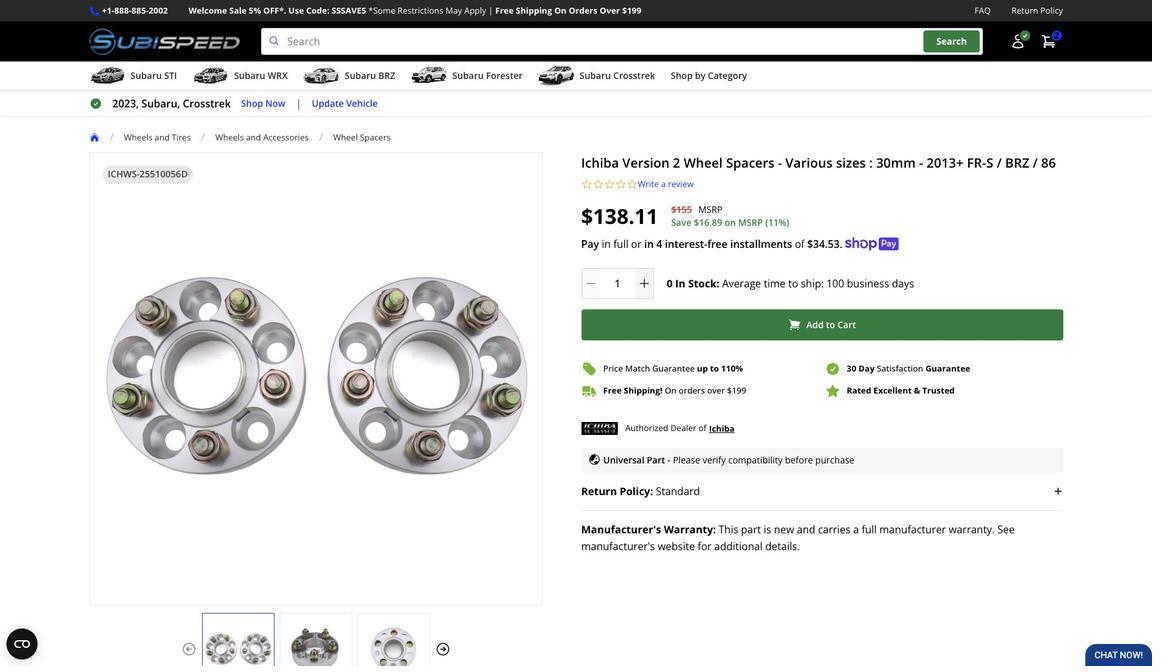 Task type: describe. For each thing, give the bounding box(es) containing it.
purchase
[[816, 454, 855, 466]]

free shipping! on orders over $199
[[604, 385, 747, 397]]

home image
[[89, 132, 99, 143]]

return for return policy: standard
[[582, 485, 617, 499]]

manufacturer
[[880, 523, 947, 537]]

sale
[[229, 5, 247, 16]]

manufacturer's warranty:
[[582, 523, 717, 537]]

return for return policy
[[1012, 5, 1039, 16]]

0 vertical spatial of
[[795, 237, 805, 251]]

2 empty star image from the left
[[593, 179, 604, 190]]

shop for shop now
[[241, 97, 263, 109]]

accessories
[[263, 131, 309, 143]]

2013+
[[927, 154, 964, 172]]

warranty.
[[949, 523, 995, 537]]

dealer
[[671, 423, 697, 434]]

0 vertical spatial |
[[489, 5, 493, 16]]

1 empty star image from the left
[[616, 179, 627, 190]]

/ for wheel spacers
[[319, 130, 323, 145]]

0 horizontal spatial crosstrek
[[183, 97, 231, 111]]

carries
[[819, 523, 851, 537]]

0 horizontal spatial ichiba
[[582, 154, 619, 172]]

days
[[892, 276, 915, 291]]

business
[[847, 276, 890, 291]]

&
[[915, 385, 921, 397]]

write a review
[[638, 178, 694, 190]]

search input field
[[261, 28, 983, 55]]

now
[[266, 97, 286, 109]]

1 ichws-25510056d ichiba version 2 wheel spacers - various sizes : 30mm, image from the left
[[203, 627, 274, 667]]

subaru sti
[[131, 69, 177, 82]]

a subaru wrx thumbnail image image
[[193, 66, 229, 86]]

a subaru forester thumbnail image image
[[411, 66, 447, 86]]

authorized
[[626, 423, 669, 434]]

subaru brz button
[[303, 64, 396, 90]]

a subaru sti thumbnail image image
[[89, 66, 125, 86]]

policy
[[1041, 5, 1064, 16]]

shop by category
[[671, 69, 748, 82]]

on
[[725, 216, 736, 229]]

crosstrek inside subaru crosstrek dropdown button
[[614, 69, 656, 82]]

rated excellent & trusted
[[847, 385, 955, 397]]

policy:
[[620, 485, 654, 499]]

ichiba inside authorized dealer of ichiba
[[710, 423, 735, 435]]

ichiba link
[[710, 422, 735, 436]]

shop for shop by category
[[671, 69, 693, 82]]

open widget image
[[6, 629, 38, 660]]

subispeed logo image
[[89, 28, 240, 55]]

update vehicle
[[312, 97, 378, 109]]

additional
[[715, 540, 763, 554]]

1 guarantee from the left
[[653, 363, 695, 375]]

and inside this part is new and carries a full manufacturer warranty. see manufacturer's website for additional details.
[[797, 523, 816, 537]]

is
[[764, 523, 772, 537]]

+1-888-885-2002 link
[[102, 4, 168, 18]]

pay
[[582, 237, 600, 251]]

subaru for subaru wrx
[[234, 69, 266, 82]]

subaru crosstrek
[[580, 69, 656, 82]]

wheels and accessories
[[215, 131, 309, 143]]

ship:
[[801, 276, 824, 291]]

888-
[[114, 5, 132, 16]]

1 horizontal spatial to
[[789, 276, 799, 291]]

2002
[[149, 5, 168, 16]]

subaru wrx button
[[193, 64, 288, 90]]

free
[[708, 237, 728, 251]]

wheels and tires
[[124, 131, 191, 143]]

welcome
[[189, 5, 227, 16]]

orders
[[679, 385, 705, 397]]

price
[[604, 363, 623, 375]]

a subaru brz thumbnail image image
[[303, 66, 340, 86]]

restrictions
[[398, 5, 444, 16]]

0 horizontal spatial -
[[668, 454, 671, 466]]

5%
[[249, 5, 261, 16]]

subaru for subaru sti
[[131, 69, 162, 82]]

website
[[658, 540, 695, 554]]

subaru wrx
[[234, 69, 288, 82]]

*some
[[369, 5, 396, 16]]

100
[[827, 276, 845, 291]]

add to cart
[[807, 319, 857, 331]]

of inside authorized dealer of ichiba
[[699, 423, 707, 434]]

a subaru crosstrek thumbnail image image
[[539, 66, 575, 86]]

/ left 86
[[1034, 154, 1039, 172]]

may
[[446, 5, 462, 16]]

brz inside dropdown button
[[379, 69, 396, 82]]

subaru for subaru brz
[[345, 69, 376, 82]]

$155 msrp save $16.89 on msrp (11%)
[[672, 204, 790, 229]]

sizes
[[837, 154, 866, 172]]

30mm
[[877, 154, 916, 172]]

subaru for subaru crosstrek
[[580, 69, 611, 82]]

orders
[[569, 5, 598, 16]]

shop now link
[[241, 96, 286, 111]]

review
[[668, 178, 694, 190]]

details.
[[766, 540, 800, 554]]

satisfaction
[[877, 363, 924, 375]]

0 horizontal spatial msrp
[[699, 204, 723, 216]]

0 vertical spatial spacers
[[360, 131, 391, 143]]

write a review link
[[638, 178, 694, 190]]

by
[[696, 69, 706, 82]]

installments
[[731, 237, 793, 251]]

25510056d
[[140, 168, 188, 180]]

3 ichws-25510056d ichiba version 2 wheel spacers - various sizes : 30mm, image from the left
[[358, 627, 429, 667]]

write
[[638, 178, 659, 190]]

subaru crosstrek button
[[539, 64, 656, 90]]

or
[[632, 237, 642, 251]]

2 button
[[1035, 29, 1064, 55]]

universal
[[604, 454, 645, 466]]

0 horizontal spatial free
[[496, 5, 514, 16]]

increment image
[[638, 277, 651, 290]]

up
[[698, 363, 708, 375]]

ichiba image
[[582, 420, 618, 438]]

/ right s
[[997, 154, 1003, 172]]

vehicle
[[347, 97, 378, 109]]

and for accessories
[[246, 131, 261, 143]]

return policy link
[[1012, 4, 1064, 18]]



Task type: locate. For each thing, give the bounding box(es) containing it.
1 horizontal spatial ichws-25510056d ichiba version 2 wheel spacers - various sizes : 30mm, image
[[280, 627, 352, 667]]

and for tires
[[155, 131, 170, 143]]

/ for wheels and accessories
[[201, 130, 205, 145]]

part
[[647, 454, 666, 466]]

None number field
[[582, 268, 654, 299]]

0 horizontal spatial $199
[[623, 5, 642, 16]]

$199
[[623, 5, 642, 16], [728, 385, 747, 397]]

1 vertical spatial free
[[604, 385, 622, 397]]

0 horizontal spatial guarantee
[[653, 363, 695, 375]]

/ right the tires
[[201, 130, 205, 145]]

use
[[289, 5, 304, 16]]

full inside this part is new and carries a full manufacturer warranty. see manufacturer's website for additional details.
[[862, 523, 877, 537]]

0 vertical spatial crosstrek
[[614, 69, 656, 82]]

0 horizontal spatial in
[[602, 237, 611, 251]]

0 vertical spatial 2
[[1055, 29, 1060, 42]]

warranty:
[[664, 523, 717, 537]]

1 horizontal spatial brz
[[1006, 154, 1030, 172]]

time
[[764, 276, 786, 291]]

0 horizontal spatial to
[[711, 363, 719, 375]]

0 horizontal spatial |
[[296, 97, 302, 111]]

wheel down the update vehicle button
[[333, 131, 358, 143]]

0 vertical spatial $199
[[623, 5, 642, 16]]

to right time at the top right of the page
[[789, 276, 799, 291]]

return
[[1012, 5, 1039, 16], [582, 485, 617, 499]]

*some restrictions may apply | free shipping on orders over $199
[[369, 5, 642, 16]]

and
[[155, 131, 170, 143], [246, 131, 261, 143], [797, 523, 816, 537]]

30
[[847, 363, 857, 375]]

empty star image
[[582, 179, 593, 190], [593, 179, 604, 190], [604, 179, 616, 190]]

new
[[775, 523, 795, 537]]

and left "accessories"
[[246, 131, 261, 143]]

decrement image
[[585, 277, 598, 290]]

subaru forester
[[453, 69, 523, 82]]

in
[[602, 237, 611, 251], [645, 237, 654, 251]]

button image
[[1011, 34, 1026, 49]]

ichws-
[[108, 168, 140, 180]]

4 subaru from the left
[[453, 69, 484, 82]]

full left or
[[614, 237, 629, 251]]

1 horizontal spatial free
[[604, 385, 622, 397]]

to right up
[[711, 363, 719, 375]]

over
[[600, 5, 620, 16]]

average
[[723, 276, 762, 291]]

ichws-25510056d ichiba version 2 wheel spacers - various sizes : 30mm, image
[[203, 627, 274, 667], [280, 627, 352, 667], [358, 627, 429, 667]]

1 horizontal spatial ichiba
[[710, 423, 735, 435]]

and left the tires
[[155, 131, 170, 143]]

2 inside "button"
[[1055, 29, 1060, 42]]

1 horizontal spatial return
[[1012, 5, 1039, 16]]

2 in from the left
[[645, 237, 654, 251]]

1 horizontal spatial in
[[645, 237, 654, 251]]

subaru for subaru forester
[[453, 69, 484, 82]]

in right pay
[[602, 237, 611, 251]]

manufacturer's
[[582, 523, 662, 537]]

0 horizontal spatial 2
[[673, 154, 681, 172]]

0 horizontal spatial full
[[614, 237, 629, 251]]

1 vertical spatial brz
[[1006, 154, 1030, 172]]

subaru left forester
[[453, 69, 484, 82]]

1 horizontal spatial a
[[854, 523, 860, 537]]

0 vertical spatial wheel
[[333, 131, 358, 143]]

sti
[[164, 69, 177, 82]]

forester
[[486, 69, 523, 82]]

2 up review
[[673, 154, 681, 172]]

2 ichws-25510056d ichiba version 2 wheel spacers - various sizes : 30mm, image from the left
[[280, 627, 352, 667]]

2 horizontal spatial to
[[827, 319, 836, 331]]

manufacturer's
[[582, 540, 655, 554]]

- right part
[[668, 454, 671, 466]]

brz left a subaru forester thumbnail image
[[379, 69, 396, 82]]

a inside this part is new and carries a full manufacturer warranty. see manufacturer's website for additional details.
[[854, 523, 860, 537]]

of left $34.53
[[795, 237, 805, 251]]

2 down the policy
[[1055, 29, 1060, 42]]

2 subaru from the left
[[234, 69, 266, 82]]

wheels and tires link
[[124, 131, 201, 143], [124, 131, 191, 143]]

30 day satisfaction guarantee
[[847, 363, 971, 375]]

shop left by
[[671, 69, 693, 82]]

a right write
[[662, 178, 666, 190]]

3 subaru from the left
[[345, 69, 376, 82]]

$34.53
[[808, 237, 840, 251]]

1 horizontal spatial msrp
[[739, 216, 763, 229]]

subaru
[[131, 69, 162, 82], [234, 69, 266, 82], [345, 69, 376, 82], [453, 69, 484, 82], [580, 69, 611, 82]]

shop by category button
[[671, 64, 748, 90]]

/ down update
[[319, 130, 323, 145]]

2 horizontal spatial and
[[797, 523, 816, 537]]

to right add
[[827, 319, 836, 331]]

see
[[998, 523, 1015, 537]]

in left 4
[[645, 237, 654, 251]]

1 horizontal spatial wheels
[[215, 131, 244, 143]]

1 wheels from the left
[[124, 131, 153, 143]]

a right carries
[[854, 523, 860, 537]]

save
[[672, 216, 692, 229]]

1 horizontal spatial guarantee
[[926, 363, 971, 375]]

1 vertical spatial to
[[827, 319, 836, 331]]

empty star image down version
[[627, 179, 638, 190]]

1 in from the left
[[602, 237, 611, 251]]

0 vertical spatial on
[[555, 5, 567, 16]]

0 horizontal spatial ichws-25510056d ichiba version 2 wheel spacers - various sizes : 30mm, image
[[203, 627, 274, 667]]

shop inside dropdown button
[[671, 69, 693, 82]]

1 horizontal spatial |
[[489, 5, 493, 16]]

faq
[[975, 5, 991, 16]]

86
[[1042, 154, 1057, 172]]

shipping!
[[624, 385, 663, 397]]

1 horizontal spatial full
[[862, 523, 877, 537]]

crosstrek down a subaru wrx thumbnail image in the top of the page
[[183, 97, 231, 111]]

compatibility
[[729, 454, 783, 466]]

2 guarantee from the left
[[926, 363, 971, 375]]

subaru right 'a subaru crosstrek thumbnail image'
[[580, 69, 611, 82]]

0 horizontal spatial wheel
[[333, 131, 358, 143]]

0 horizontal spatial wheels
[[124, 131, 153, 143]]

to inside "button"
[[827, 319, 836, 331]]

update vehicle button
[[312, 96, 378, 111]]

0
[[667, 276, 673, 291]]

+1-
[[102, 5, 114, 16]]

/ for wheels and tires
[[110, 130, 114, 145]]

free right apply
[[496, 5, 514, 16]]

1 horizontal spatial and
[[246, 131, 261, 143]]

empty star image left write
[[616, 179, 627, 190]]

3 empty star image from the left
[[604, 179, 616, 190]]

subaru forester button
[[411, 64, 523, 90]]

| right the now
[[296, 97, 302, 111]]

1 vertical spatial crosstrek
[[183, 97, 231, 111]]

2
[[1055, 29, 1060, 42], [673, 154, 681, 172]]

day
[[859, 363, 875, 375]]

wheel spacers
[[333, 131, 391, 143]]

free down price
[[604, 385, 622, 397]]

1 vertical spatial |
[[296, 97, 302, 111]]

1 horizontal spatial spacers
[[727, 154, 775, 172]]

return left the policy
[[1012, 5, 1039, 16]]

fr-
[[968, 154, 987, 172]]

msrp right on at right
[[739, 216, 763, 229]]

tires
[[172, 131, 191, 143]]

0 horizontal spatial of
[[699, 423, 707, 434]]

1 vertical spatial return
[[582, 485, 617, 499]]

this part is new and carries a full manufacturer warranty. see manufacturer's website for additional details.
[[582, 523, 1015, 554]]

wheels for wheels and accessories
[[215, 131, 244, 143]]

0 horizontal spatial on
[[555, 5, 567, 16]]

1 vertical spatial ichiba
[[710, 423, 735, 435]]

in
[[676, 276, 686, 291]]

2023,
[[112, 97, 139, 111]]

110%
[[722, 363, 744, 375]]

+1-888-885-2002
[[102, 5, 168, 16]]

1 vertical spatial wheel
[[684, 154, 723, 172]]

5 subaru from the left
[[580, 69, 611, 82]]

go to right image image
[[435, 642, 451, 658]]

1 vertical spatial spacers
[[727, 154, 775, 172]]

spacers
[[360, 131, 391, 143], [727, 154, 775, 172]]

0 vertical spatial to
[[789, 276, 799, 291]]

0 vertical spatial a
[[662, 178, 666, 190]]

0 vertical spatial ichiba
[[582, 154, 619, 172]]

wheels down '2023,'
[[124, 131, 153, 143]]

2023, subaru, crosstrek
[[112, 97, 231, 111]]

1 subaru from the left
[[131, 69, 162, 82]]

shop pay image
[[846, 238, 899, 251]]

wheel up review
[[684, 154, 723, 172]]

-
[[778, 154, 783, 172], [920, 154, 924, 172], [668, 454, 671, 466]]

- left 2013+
[[920, 154, 924, 172]]

0 horizontal spatial shop
[[241, 97, 263, 109]]

subaru,
[[142, 97, 180, 111]]

ichiba left version
[[582, 154, 619, 172]]

- left various
[[778, 154, 783, 172]]

$16.89
[[694, 216, 723, 229]]

0 horizontal spatial return
[[582, 485, 617, 499]]

empty star image
[[616, 179, 627, 190], [627, 179, 638, 190]]

rated
[[847, 385, 872, 397]]

return policy
[[1012, 5, 1064, 16]]

1 horizontal spatial -
[[778, 154, 783, 172]]

0 vertical spatial shop
[[671, 69, 693, 82]]

full right carries
[[862, 523, 877, 537]]

ichiba version 2 wheel spacers - various sizes : 30mm - 2013+ fr-s / brz / 86
[[582, 154, 1057, 172]]

$155
[[672, 204, 692, 216]]

add to cart button
[[582, 310, 1064, 341]]

subaru left the sti
[[131, 69, 162, 82]]

1 horizontal spatial on
[[665, 385, 677, 397]]

full
[[614, 237, 629, 251], [862, 523, 877, 537]]

2 wheels from the left
[[215, 131, 244, 143]]

spacers up $155 msrp save $16.89 on msrp (11%) at top right
[[727, 154, 775, 172]]

crosstrek down search input field
[[614, 69, 656, 82]]

1 vertical spatial on
[[665, 385, 677, 397]]

spacers down vehicle
[[360, 131, 391, 143]]

4
[[657, 237, 663, 251]]

1 vertical spatial full
[[862, 523, 877, 537]]

0 vertical spatial free
[[496, 5, 514, 16]]

0 horizontal spatial a
[[662, 178, 666, 190]]

.
[[840, 237, 843, 251]]

excellent
[[874, 385, 912, 397]]

subaru up vehicle
[[345, 69, 376, 82]]

1 horizontal spatial 2
[[1055, 29, 1060, 42]]

and right new at bottom
[[797, 523, 816, 537]]

0 horizontal spatial brz
[[379, 69, 396, 82]]

| right apply
[[489, 5, 493, 16]]

wheels for wheels and tires
[[124, 131, 153, 143]]

brz
[[379, 69, 396, 82], [1006, 154, 1030, 172]]

1 horizontal spatial crosstrek
[[614, 69, 656, 82]]

s
[[987, 154, 994, 172]]

a inside write a review link
[[662, 178, 666, 190]]

1 vertical spatial of
[[699, 423, 707, 434]]

2 vertical spatial to
[[711, 363, 719, 375]]

1 horizontal spatial shop
[[671, 69, 693, 82]]

1 horizontal spatial wheel
[[684, 154, 723, 172]]

2 empty star image from the left
[[627, 179, 638, 190]]

2 horizontal spatial ichws-25510056d ichiba version 2 wheel spacers - various sizes : 30mm, image
[[358, 627, 429, 667]]

ichws-25510056d
[[108, 168, 188, 180]]

ichiba up universal part - please verify compatibility before purchase
[[710, 423, 735, 435]]

price match guarantee up to 110%
[[604, 363, 744, 375]]

shop
[[671, 69, 693, 82], [241, 97, 263, 109]]

1 vertical spatial shop
[[241, 97, 263, 109]]

sssave5
[[332, 5, 367, 16]]

0 vertical spatial full
[[614, 237, 629, 251]]

guarantee
[[653, 363, 695, 375], [926, 363, 971, 375]]

1 vertical spatial a
[[854, 523, 860, 537]]

to
[[789, 276, 799, 291], [827, 319, 836, 331], [711, 363, 719, 375]]

subaru left wrx
[[234, 69, 266, 82]]

2 horizontal spatial -
[[920, 154, 924, 172]]

return left policy:
[[582, 485, 617, 499]]

1 horizontal spatial of
[[795, 237, 805, 251]]

for
[[698, 540, 712, 554]]

1 vertical spatial $199
[[728, 385, 747, 397]]

0 vertical spatial brz
[[379, 69, 396, 82]]

guarantee up trusted
[[926, 363, 971, 375]]

return inside return policy link
[[1012, 5, 1039, 16]]

shipping
[[516, 5, 552, 16]]

update
[[312, 97, 344, 109]]

msrp up the '$16.89'
[[699, 204, 723, 216]]

of right dealer
[[699, 423, 707, 434]]

1 empty star image from the left
[[582, 179, 593, 190]]

search
[[937, 35, 968, 48]]

pay in full or in 4 interest-free installments of $34.53 .
[[582, 237, 843, 251]]

code:
[[306, 5, 330, 16]]

part
[[742, 523, 762, 537]]

1 vertical spatial 2
[[673, 154, 681, 172]]

please
[[673, 454, 701, 466]]

wheels
[[124, 131, 153, 143], [215, 131, 244, 143]]

stock:
[[689, 276, 720, 291]]

standard
[[656, 485, 700, 499]]

off*.
[[263, 5, 286, 16]]

guarantee up free shipping! on orders over $199
[[653, 363, 695, 375]]

1 horizontal spatial $199
[[728, 385, 747, 397]]

/ right home image
[[110, 130, 114, 145]]

a
[[662, 178, 666, 190], [854, 523, 860, 537]]

0 horizontal spatial and
[[155, 131, 170, 143]]

0 vertical spatial return
[[1012, 5, 1039, 16]]

wheels down shop now link at left top
[[215, 131, 244, 143]]

msrp
[[699, 204, 723, 216], [739, 216, 763, 229]]

shop now
[[241, 97, 286, 109]]

on
[[555, 5, 567, 16], [665, 385, 677, 397]]

shop left the now
[[241, 97, 263, 109]]

brz right s
[[1006, 154, 1030, 172]]

0 horizontal spatial spacers
[[360, 131, 391, 143]]



Task type: vqa. For each thing, say whether or not it's contained in the screenshot.
SHIRT within the Rays Gram Lights White Junior Size T-Shirt - Size S
no



